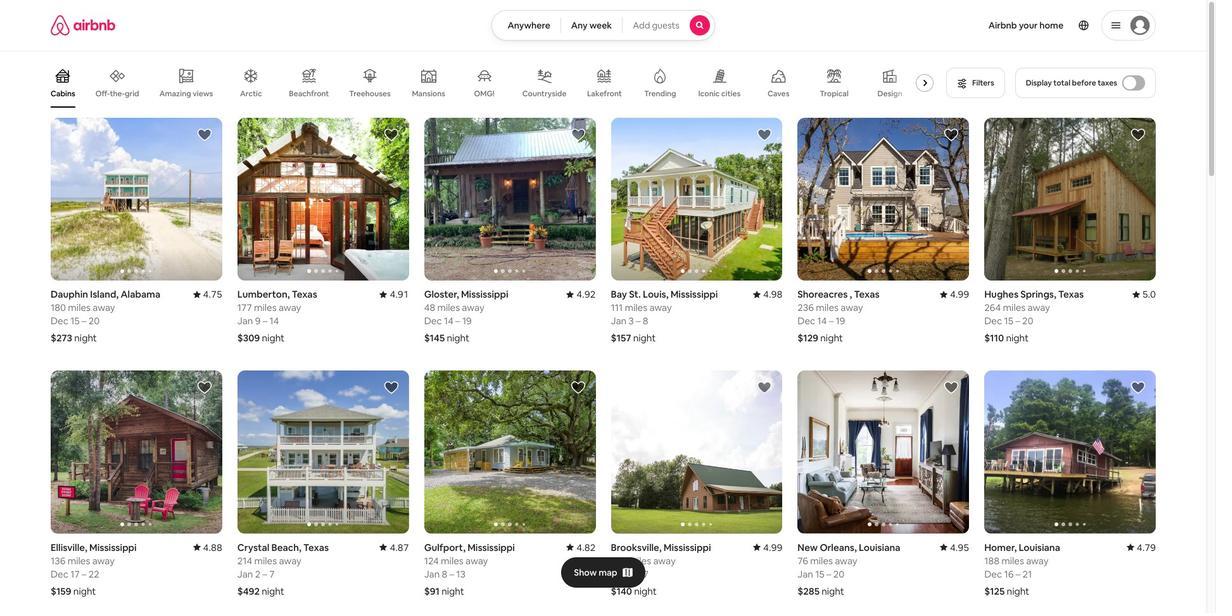 Task type: locate. For each thing, give the bounding box(es) containing it.
night right $129
[[821, 332, 843, 344]]

1 vertical spatial 4.99
[[763, 541, 783, 553]]

20 inside "new orleans, louisiana 76 miles away jan 15 – 20 $285 night"
[[833, 568, 845, 580]]

away up 22
[[92, 555, 115, 567]]

jan down 76
[[798, 568, 813, 580]]

7 down beach, in the bottom left of the page
[[269, 568, 275, 580]]

night inside gloster, mississippi 48 miles away dec 14 – 19 $145 night
[[447, 332, 469, 344]]

group for gulfport, mississippi
[[424, 371, 596, 534]]

gulfport, mississippi 124 miles away jan 8 – 13 $91 night
[[424, 541, 515, 597]]

louisiana right orleans, at right bottom
[[859, 541, 901, 553]]

dec inside ellisville, mississippi 136 miles away dec 17 – 22 $159 night
[[51, 568, 68, 580]]

4.99 out of 5 average rating image for brooksville, mississippi 247 miles away feb 2 – 7 $140 night
[[753, 541, 783, 553]]

16
[[1004, 568, 1014, 580]]

5.0
[[1143, 288, 1156, 300]]

dec down 236
[[798, 315, 815, 327]]

4.75
[[203, 288, 222, 300]]

miles down gulfport,
[[441, 555, 464, 567]]

night down 13
[[442, 585, 464, 597]]

miles down brooksville,
[[629, 555, 651, 567]]

texas
[[292, 288, 317, 300], [854, 288, 880, 300], [1059, 288, 1084, 300], [303, 541, 329, 553]]

– right feb
[[637, 568, 641, 580]]

4.92 out of 5 average rating image
[[567, 288, 596, 300]]

$140
[[611, 585, 632, 597]]

away
[[93, 302, 115, 314], [279, 302, 301, 314], [650, 302, 672, 314], [841, 302, 863, 314], [462, 302, 484, 314], [1028, 302, 1050, 314], [92, 555, 115, 567], [279, 555, 301, 567], [653, 555, 676, 567], [835, 555, 857, 567], [466, 555, 488, 567], [1026, 555, 1049, 567]]

– down the hughes
[[1016, 315, 1020, 327]]

0 horizontal spatial louisiana
[[859, 541, 901, 553]]

miles right 76
[[810, 555, 833, 567]]

night inside gulfport, mississippi 124 miles away jan 8 – 13 $91 night
[[442, 585, 464, 597]]

night inside brooksville, mississippi 247 miles away feb 2 – 7 $140 night
[[634, 585, 657, 597]]

0 vertical spatial 4.99
[[950, 288, 969, 300]]

14 up $145
[[444, 315, 453, 327]]

away inside bay st. louis, mississippi 111 miles away jan 3 – 8 $157 night
[[650, 302, 672, 314]]

texas right beach, in the bottom left of the page
[[303, 541, 329, 553]]

14 right 9
[[270, 315, 279, 327]]

night right $110
[[1006, 332, 1029, 344]]

4.99 out of 5 average rating image left new
[[753, 541, 783, 553]]

texas right ,
[[854, 288, 880, 300]]

– inside bay st. louis, mississippi 111 miles away jan 3 – 8 $157 night
[[636, 315, 641, 327]]

gloster, mississippi 48 miles away dec 14 – 19 $145 night
[[424, 288, 508, 344]]

2 2 from the left
[[629, 568, 635, 580]]

away down ,
[[841, 302, 863, 314]]

15 inside dauphin island, alabama 180 miles away dec 15 – 20 $273 night
[[70, 315, 80, 327]]

4.95
[[950, 541, 969, 553]]

miles inside homer, louisiana 188 miles away dec 16 – 21 $125 night
[[1002, 555, 1024, 567]]

– left 21
[[1016, 568, 1021, 580]]

– down the shoreacres
[[829, 315, 834, 327]]

brooksville,
[[611, 541, 662, 553]]

ellisville, mississippi 136 miles away dec 17 – 22 $159 night
[[51, 541, 137, 597]]

miles down the dauphin
[[68, 302, 91, 314]]

night inside homer, louisiana 188 miles away dec 16 – 21 $125 night
[[1007, 585, 1030, 597]]

homer,
[[985, 541, 1017, 553]]

1 louisiana from the left
[[859, 541, 901, 553]]

2 louisiana from the left
[[1019, 541, 1060, 553]]

– inside homer, louisiana 188 miles away dec 16 – 21 $125 night
[[1016, 568, 1021, 580]]

lakefront
[[587, 89, 622, 99]]

15 for $110
[[1004, 315, 1014, 327]]

dec
[[51, 315, 68, 327], [798, 315, 815, 327], [424, 315, 442, 327], [985, 315, 1002, 327], [51, 568, 68, 580], [985, 568, 1002, 580]]

– inside dauphin island, alabama 180 miles away dec 15 – 20 $273 night
[[82, 315, 86, 327]]

miles up 17
[[68, 555, 90, 567]]

4.99 for brooksville, mississippi 247 miles away feb 2 – 7 $140 night
[[763, 541, 783, 553]]

away down beach, in the bottom left of the page
[[279, 555, 301, 567]]

15 inside "new orleans, louisiana 76 miles away jan 15 – 20 $285 night"
[[815, 568, 825, 580]]

night right $492
[[262, 585, 284, 597]]

miles
[[68, 302, 91, 314], [254, 302, 277, 314], [625, 302, 648, 314], [816, 302, 839, 314], [437, 302, 460, 314], [1003, 302, 1026, 314], [68, 555, 90, 567], [254, 555, 277, 567], [629, 555, 651, 567], [810, 555, 833, 567], [441, 555, 464, 567], [1002, 555, 1024, 567]]

jan left 3
[[611, 315, 627, 327]]

map
[[599, 567, 617, 578]]

8 inside gulfport, mississippi 124 miles away jan 8 – 13 $91 night
[[442, 568, 447, 580]]

night down 22
[[73, 585, 96, 597]]

20 for 264 miles away
[[1022, 315, 1033, 327]]

4.99 left new
[[763, 541, 783, 553]]

4.99 out of 5 average rating image
[[940, 288, 969, 300], [753, 541, 783, 553]]

$110
[[985, 332, 1004, 344]]

None search field
[[492, 10, 715, 41]]

mississippi for ellisville, mississippi
[[89, 541, 137, 553]]

– right 9
[[263, 315, 267, 327]]

$129
[[798, 332, 819, 344]]

1 horizontal spatial 2
[[629, 568, 635, 580]]

add guests
[[633, 20, 679, 31]]

2 horizontal spatial 15
[[1004, 315, 1014, 327]]

jan inside crystal beach, texas 214 miles away jan 2 – 7 $492 night
[[237, 568, 253, 580]]

1 horizontal spatial 15
[[815, 568, 825, 580]]

add to wishlist: gloster, mississippi image
[[570, 127, 586, 143]]

– inside crystal beach, texas 214 miles away jan 2 – 7 $492 night
[[263, 568, 267, 580]]

away right "124"
[[466, 555, 488, 567]]

miles down the shoreacres
[[816, 302, 839, 314]]

miles inside lumberton, texas 177 miles away jan 9 – 14 $309 night
[[254, 302, 277, 314]]

night down 21
[[1007, 585, 1030, 597]]

mississippi up 22
[[89, 541, 137, 553]]

miles down st.
[[625, 302, 648, 314]]

20 down island,
[[89, 315, 100, 327]]

night right $140
[[634, 585, 657, 597]]

group containing off-the-grid
[[51, 58, 939, 108]]

2 up $492
[[255, 568, 260, 580]]

texas inside hughes springs, texas 264 miles away dec 15 – 20 $110 night
[[1059, 288, 1084, 300]]

14
[[270, 315, 279, 327], [818, 315, 827, 327], [444, 315, 453, 327]]

group
[[51, 58, 939, 108], [51, 118, 222, 281], [237, 118, 409, 281], [424, 118, 596, 281], [611, 118, 783, 281], [798, 118, 969, 281], [985, 118, 1156, 281], [51, 371, 222, 534], [237, 371, 409, 534], [424, 371, 596, 534], [611, 371, 783, 534], [798, 371, 969, 534], [985, 371, 1156, 534]]

away up 21
[[1026, 555, 1049, 567]]

away down island,
[[93, 302, 115, 314]]

1 7 from the left
[[269, 568, 275, 580]]

night inside dauphin island, alabama 180 miles away dec 15 – 20 $273 night
[[74, 332, 97, 344]]

iconic
[[698, 89, 720, 99]]

2 horizontal spatial 20
[[1022, 315, 1033, 327]]

arctic
[[240, 89, 262, 99]]

mississippi right brooksville,
[[664, 541, 711, 553]]

1 horizontal spatial 4.99 out of 5 average rating image
[[940, 288, 969, 300]]

247
[[611, 555, 627, 567]]

4.99 out of 5 average rating image left the hughes
[[940, 288, 969, 300]]

0 horizontal spatial 8
[[442, 568, 447, 580]]

miles inside shoreacres , texas 236 miles away dec 14 – 19 $129 night
[[816, 302, 839, 314]]

$91
[[424, 585, 440, 597]]

1 vertical spatial 8
[[442, 568, 447, 580]]

4.82
[[577, 541, 596, 553]]

night right $145
[[447, 332, 469, 344]]

your
[[1019, 20, 1038, 31]]

– right 3
[[636, 315, 641, 327]]

4.99 out of 5 average rating image for shoreacres , texas 236 miles away dec 14 – 19 $129 night
[[940, 288, 969, 300]]

1 14 from the left
[[270, 315, 279, 327]]

8
[[643, 315, 648, 327], [442, 568, 447, 580]]

1 horizontal spatial 7
[[643, 568, 649, 580]]

miles down lumberton,
[[254, 302, 277, 314]]

dec down "48"
[[424, 315, 442, 327]]

0 vertical spatial 4.99 out of 5 average rating image
[[940, 288, 969, 300]]

add to wishlist: brooksville, mississippi image
[[757, 380, 772, 395]]

1 vertical spatial 4.99 out of 5 average rating image
[[753, 541, 783, 553]]

2 inside brooksville, mississippi 247 miles away feb 2 – 7 $140 night
[[629, 568, 635, 580]]

orleans,
[[820, 541, 857, 553]]

– down crystal
[[263, 568, 267, 580]]

miles down gloster,
[[437, 302, 460, 314]]

texas right lumberton,
[[292, 288, 317, 300]]

group for dauphin island, alabama
[[51, 118, 222, 281]]

0 horizontal spatial 4.99
[[763, 541, 783, 553]]

264
[[985, 302, 1001, 314]]

springs,
[[1021, 288, 1057, 300]]

– down gloster,
[[456, 315, 460, 327]]

8 right 3
[[643, 315, 648, 327]]

away inside hughes springs, texas 264 miles away dec 15 – 20 $110 night
[[1028, 302, 1050, 314]]

2 horizontal spatial 14
[[818, 315, 827, 327]]

15
[[70, 315, 80, 327], [1004, 315, 1014, 327], [815, 568, 825, 580]]

$285
[[798, 585, 820, 597]]

0 horizontal spatial 2
[[255, 568, 260, 580]]

14 up $129
[[818, 315, 827, 327]]

jan left 9
[[237, 315, 253, 327]]

1 horizontal spatial louisiana
[[1019, 541, 1060, 553]]

4.99
[[950, 288, 969, 300], [763, 541, 783, 553]]

20 down springs,
[[1022, 315, 1033, 327]]

$125
[[985, 585, 1005, 597]]

0 horizontal spatial 15
[[70, 315, 80, 327]]

4.87 out of 5 average rating image
[[380, 541, 409, 553]]

4.79 out of 5 average rating image
[[1127, 541, 1156, 553]]

15 up $273
[[70, 315, 80, 327]]

miles inside gloster, mississippi 48 miles away dec 14 – 19 $145 night
[[437, 302, 460, 314]]

dec down 180
[[51, 315, 68, 327]]

mississippi
[[671, 288, 718, 300], [461, 288, 508, 300], [89, 541, 137, 553], [664, 541, 711, 553], [468, 541, 515, 553]]

profile element
[[730, 0, 1156, 51]]

– down orleans, at right bottom
[[827, 568, 831, 580]]

away down springs,
[[1028, 302, 1050, 314]]

new
[[798, 541, 818, 553]]

14 inside shoreacres , texas 236 miles away dec 14 – 19 $129 night
[[818, 315, 827, 327]]

13
[[456, 568, 466, 580]]

texas inside crystal beach, texas 214 miles away jan 2 – 7 $492 night
[[303, 541, 329, 553]]

group for homer, louisiana
[[985, 371, 1156, 534]]

20 inside dauphin island, alabama 180 miles away dec 15 – 20 $273 night
[[89, 315, 100, 327]]

dec down 264
[[985, 315, 1002, 327]]

away down the "louis,"
[[650, 302, 672, 314]]

5.0 out of 5 average rating image
[[1132, 288, 1156, 300]]

jan down the 214
[[237, 568, 253, 580]]

14 inside lumberton, texas 177 miles away jan 9 – 14 $309 night
[[270, 315, 279, 327]]

group for new orleans, louisiana
[[798, 371, 969, 534]]

mississippi inside bay st. louis, mississippi 111 miles away jan 3 – 8 $157 night
[[671, 288, 718, 300]]

away inside gloster, mississippi 48 miles away dec 14 – 19 $145 night
[[462, 302, 484, 314]]

night right $273
[[74, 332, 97, 344]]

away right "48"
[[462, 302, 484, 314]]

trending
[[644, 89, 676, 99]]

off-
[[95, 89, 110, 99]]

dec down "136" at bottom left
[[51, 568, 68, 580]]

$157
[[611, 332, 631, 344]]

shoreacres
[[798, 288, 848, 300]]

20 down orleans, at right bottom
[[833, 568, 845, 580]]

20
[[89, 315, 100, 327], [1022, 315, 1033, 327], [833, 568, 845, 580]]

7 right feb
[[643, 568, 649, 580]]

0 horizontal spatial 7
[[269, 568, 275, 580]]

miles down the hughes
[[1003, 302, 1026, 314]]

mississippi right the "louis,"
[[671, 288, 718, 300]]

away inside homer, louisiana 188 miles away dec 16 – 21 $125 night
[[1026, 555, 1049, 567]]

1 2 from the left
[[255, 568, 260, 580]]

jan
[[237, 315, 253, 327], [611, 315, 627, 327], [237, 568, 253, 580], [798, 568, 813, 580], [424, 568, 440, 580]]

group for display total before taxes
[[51, 58, 939, 108]]

none search field containing anywhere
[[492, 10, 715, 41]]

1 horizontal spatial 19
[[836, 315, 845, 327]]

dec down 188
[[985, 568, 1002, 580]]

2 19 from the left
[[462, 315, 472, 327]]

texas inside shoreacres , texas 236 miles away dec 14 – 19 $129 night
[[854, 288, 880, 300]]

1 horizontal spatial 20
[[833, 568, 845, 580]]

miles inside ellisville, mississippi 136 miles away dec 17 – 22 $159 night
[[68, 555, 90, 567]]

dec inside gloster, mississippi 48 miles away dec 14 – 19 $145 night
[[424, 315, 442, 327]]

add guests button
[[622, 10, 715, 41]]

7
[[269, 568, 275, 580], [643, 568, 649, 580]]

– left 13
[[449, 568, 454, 580]]

21
[[1023, 568, 1032, 580]]

0 horizontal spatial 14
[[270, 315, 279, 327]]

15 up $285 at bottom
[[815, 568, 825, 580]]

night inside "new orleans, louisiana 76 miles away jan 15 – 20 $285 night"
[[822, 585, 844, 597]]

display
[[1026, 78, 1052, 88]]

mississippi inside gulfport, mississippi 124 miles away jan 8 – 13 $91 night
[[468, 541, 515, 553]]

countryside
[[522, 89, 567, 99]]

15 down the hughes
[[1004, 315, 1014, 327]]

lumberton, texas 177 miles away jan 9 – 14 $309 night
[[237, 288, 317, 344]]

0 horizontal spatial 20
[[89, 315, 100, 327]]

night down 3
[[633, 332, 656, 344]]

night right $285 at bottom
[[822, 585, 844, 597]]

miles down crystal
[[254, 555, 277, 567]]

texas right springs,
[[1059, 288, 1084, 300]]

0 vertical spatial 8
[[643, 315, 648, 327]]

miles inside "new orleans, louisiana 76 miles away jan 15 – 20 $285 night"
[[810, 555, 833, 567]]

2 14 from the left
[[818, 315, 827, 327]]

mississippi inside gloster, mississippi 48 miles away dec 14 – 19 $145 night
[[461, 288, 508, 300]]

dec inside hughes springs, texas 264 miles away dec 15 – 20 $110 night
[[985, 315, 1002, 327]]

2
[[255, 568, 260, 580], [629, 568, 635, 580]]

away down lumberton,
[[279, 302, 301, 314]]

20 inside hughes springs, texas 264 miles away dec 15 – 20 $110 night
[[1022, 315, 1033, 327]]

miles up 16
[[1002, 555, 1024, 567]]

1 horizontal spatial 4.99
[[950, 288, 969, 300]]

4.99 left the hughes
[[950, 288, 969, 300]]

3 14 from the left
[[444, 315, 453, 327]]

add to wishlist: new orleans, louisiana image
[[944, 380, 959, 395]]

louisiana
[[859, 541, 901, 553], [1019, 541, 1060, 553]]

2 right feb
[[629, 568, 635, 580]]

jan down "124"
[[424, 568, 440, 580]]

any week button
[[561, 10, 623, 41]]

0 horizontal spatial 19
[[462, 315, 472, 327]]

15 inside hughes springs, texas 264 miles away dec 15 – 20 $110 night
[[1004, 315, 1014, 327]]

2 inside crystal beach, texas 214 miles away jan 2 – 7 $492 night
[[255, 568, 260, 580]]

away inside ellisville, mississippi 136 miles away dec 17 – 22 $159 night
[[92, 555, 115, 567]]

mississippi inside ellisville, mississippi 136 miles away dec 17 – 22 $159 night
[[89, 541, 137, 553]]

4.91 out of 5 average rating image
[[380, 288, 409, 300]]

177
[[237, 302, 252, 314]]

group for lumberton, texas
[[237, 118, 409, 281]]

1 19 from the left
[[836, 315, 845, 327]]

the-
[[110, 89, 125, 99]]

– right 17
[[82, 568, 86, 580]]

4.87
[[390, 541, 409, 553]]

night right $309
[[262, 332, 285, 344]]

$492
[[237, 585, 260, 597]]

mississippi right gloster,
[[461, 288, 508, 300]]

0 horizontal spatial 4.99 out of 5 average rating image
[[753, 541, 783, 553]]

– inside shoreacres , texas 236 miles away dec 14 – 19 $129 night
[[829, 315, 834, 327]]

– down the dauphin
[[82, 315, 86, 327]]

mississippi right gulfport,
[[468, 541, 515, 553]]

8 left 13
[[442, 568, 447, 580]]

jan inside "new orleans, louisiana 76 miles away jan 15 – 20 $285 night"
[[798, 568, 813, 580]]

away down brooksville,
[[653, 555, 676, 567]]

2 7 from the left
[[643, 568, 649, 580]]

night inside bay st. louis, mississippi 111 miles away jan 3 – 8 $157 night
[[633, 332, 656, 344]]

4.98
[[763, 288, 783, 300]]

111
[[611, 302, 623, 314]]

caves
[[768, 89, 790, 99]]

away down orleans, at right bottom
[[835, 555, 857, 567]]

group for ellisville, mississippi
[[51, 371, 222, 534]]

4.82 out of 5 average rating image
[[567, 541, 596, 553]]

1 horizontal spatial 14
[[444, 315, 453, 327]]

mississippi inside brooksville, mississippi 247 miles away feb 2 – 7 $140 night
[[664, 541, 711, 553]]

louisiana up 21
[[1019, 541, 1060, 553]]

miles inside bay st. louis, mississippi 111 miles away jan 3 – 8 $157 night
[[625, 302, 648, 314]]

7 inside brooksville, mississippi 247 miles away feb 2 – 7 $140 night
[[643, 568, 649, 580]]

1 horizontal spatial 8
[[643, 315, 648, 327]]



Task type: describe. For each thing, give the bounding box(es) containing it.
– inside "new orleans, louisiana 76 miles away jan 15 – 20 $285 night"
[[827, 568, 831, 580]]

4.98 out of 5 average rating image
[[753, 288, 783, 300]]

19 inside shoreacres , texas 236 miles away dec 14 – 19 $129 night
[[836, 315, 845, 327]]

– inside ellisville, mississippi 136 miles away dec 17 – 22 $159 night
[[82, 568, 86, 580]]

miles inside dauphin island, alabama 180 miles away dec 15 – 20 $273 night
[[68, 302, 91, 314]]

214
[[237, 555, 252, 567]]

away inside gulfport, mississippi 124 miles away jan 8 – 13 $91 night
[[466, 555, 488, 567]]

grid
[[125, 89, 139, 99]]

total
[[1054, 78, 1071, 88]]

– inside gloster, mississippi 48 miles away dec 14 – 19 $145 night
[[456, 315, 460, 327]]

airbnb your home link
[[981, 12, 1071, 39]]

new orleans, louisiana 76 miles away jan 15 – 20 $285 night
[[798, 541, 901, 597]]

add to wishlist: dauphin island, alabama image
[[197, 127, 212, 143]]

236
[[798, 302, 814, 314]]

dec inside dauphin island, alabama 180 miles away dec 15 – 20 $273 night
[[51, 315, 68, 327]]

– inside lumberton, texas 177 miles away jan 9 – 14 $309 night
[[263, 315, 267, 327]]

airbnb
[[989, 20, 1017, 31]]

8 inside bay st. louis, mississippi 111 miles away jan 3 – 8 $157 night
[[643, 315, 648, 327]]

4.99 for shoreacres , texas 236 miles away dec 14 – 19 $129 night
[[950, 288, 969, 300]]

any week
[[571, 20, 612, 31]]

180
[[51, 302, 66, 314]]

124
[[424, 555, 439, 567]]

dec inside homer, louisiana 188 miles away dec 16 – 21 $125 night
[[985, 568, 1002, 580]]

miles inside hughes springs, texas 264 miles away dec 15 – 20 $110 night
[[1003, 302, 1026, 314]]

brooksville, mississippi 247 miles away feb 2 – 7 $140 night
[[611, 541, 711, 597]]

miles inside crystal beach, texas 214 miles away jan 2 – 7 $492 night
[[254, 555, 277, 567]]

crystal beach, texas 214 miles away jan 2 – 7 $492 night
[[237, 541, 329, 597]]

omg!
[[474, 89, 495, 99]]

airbnb your home
[[989, 20, 1064, 31]]

display total before taxes
[[1026, 78, 1117, 88]]

– inside gulfport, mississippi 124 miles away jan 8 – 13 $91 night
[[449, 568, 454, 580]]

away inside lumberton, texas 177 miles away jan 9 – 14 $309 night
[[279, 302, 301, 314]]

$159
[[51, 585, 71, 597]]

beach,
[[271, 541, 301, 553]]

show
[[574, 567, 597, 578]]

bay st. louis, mississippi 111 miles away jan 3 – 8 $157 night
[[611, 288, 718, 344]]

views
[[193, 89, 213, 99]]

home
[[1040, 20, 1064, 31]]

any
[[571, 20, 588, 31]]

17
[[70, 568, 80, 580]]

14 inside gloster, mississippi 48 miles away dec 14 – 19 $145 night
[[444, 315, 453, 327]]

homer, louisiana 188 miles away dec 16 – 21 $125 night
[[985, 541, 1060, 597]]

group for hughes springs, texas
[[985, 118, 1156, 281]]

group for crystal beach, texas
[[237, 371, 409, 534]]

$145
[[424, 332, 445, 344]]

188
[[985, 555, 1000, 567]]

add to wishlist: gulfport, mississippi image
[[570, 380, 586, 395]]

add to wishlist: ellisville, mississippi image
[[197, 380, 212, 395]]

– inside hughes springs, texas 264 miles away dec 15 – 20 $110 night
[[1016, 315, 1020, 327]]

st.
[[629, 288, 641, 300]]

15 for $285
[[815, 568, 825, 580]]

add to wishlist: bay st. louis, mississippi image
[[757, 127, 772, 143]]

design
[[878, 89, 903, 99]]

add to wishlist: lumberton, texas image
[[384, 127, 399, 143]]

anywhere
[[508, 20, 550, 31]]

add to wishlist: crystal beach, texas image
[[384, 380, 399, 395]]

3
[[629, 315, 634, 327]]

4.95 out of 5 average rating image
[[940, 541, 969, 553]]

add to wishlist: shoreacres , texas image
[[944, 127, 959, 143]]

mississippi for gloster, mississippi
[[461, 288, 508, 300]]

15 for $273
[[70, 315, 80, 327]]

48
[[424, 302, 435, 314]]

dauphin
[[51, 288, 88, 300]]

jan inside bay st. louis, mississippi 111 miles away jan 3 – 8 $157 night
[[611, 315, 627, 327]]

mississippi for gulfport, mississippi
[[468, 541, 515, 553]]

dec inside shoreacres , texas 236 miles away dec 14 – 19 $129 night
[[798, 315, 815, 327]]

20 for 76 miles away
[[833, 568, 845, 580]]

mansions
[[412, 89, 445, 99]]

island,
[[90, 288, 119, 300]]

gloster,
[[424, 288, 459, 300]]

mississippi for brooksville, mississippi
[[664, 541, 711, 553]]

crystal
[[237, 541, 269, 553]]

add
[[633, 20, 650, 31]]

treehouses
[[349, 89, 391, 99]]

amazing views
[[159, 89, 213, 99]]

4.92
[[577, 288, 596, 300]]

iconic cities
[[698, 89, 741, 99]]

– inside brooksville, mississippi 247 miles away feb 2 – 7 $140 night
[[637, 568, 641, 580]]

$273
[[51, 332, 72, 344]]

away inside brooksville, mississippi 247 miles away feb 2 – 7 $140 night
[[653, 555, 676, 567]]

lumberton,
[[237, 288, 290, 300]]

week
[[590, 20, 612, 31]]

beachfront
[[289, 89, 329, 99]]

feb
[[611, 568, 627, 580]]

texas inside lumberton, texas 177 miles away jan 9 – 14 $309 night
[[292, 288, 317, 300]]

add to wishlist: homer, louisiana image
[[1131, 380, 1146, 395]]

away inside shoreacres , texas 236 miles away dec 14 – 19 $129 night
[[841, 302, 863, 314]]

night inside shoreacres , texas 236 miles away dec 14 – 19 $129 night
[[821, 332, 843, 344]]

texas for crystal beach, texas 214 miles away jan 2 – 7 $492 night
[[303, 541, 329, 553]]

$309
[[237, 332, 260, 344]]

miles inside gulfport, mississippi 124 miles away jan 8 – 13 $91 night
[[441, 555, 464, 567]]

add to wishlist: hughes springs, texas image
[[1131, 127, 1146, 143]]

76
[[798, 555, 808, 567]]

amazing
[[159, 89, 191, 99]]

guests
[[652, 20, 679, 31]]

anywhere button
[[492, 10, 561, 41]]

4.88 out of 5 average rating image
[[193, 541, 222, 553]]

136
[[51, 555, 66, 567]]

miles inside brooksville, mississippi 247 miles away feb 2 – 7 $140 night
[[629, 555, 651, 567]]

away inside dauphin island, alabama 180 miles away dec 15 – 20 $273 night
[[93, 302, 115, 314]]

gulfport,
[[424, 541, 466, 553]]

texas for shoreacres , texas 236 miles away dec 14 – 19 $129 night
[[854, 288, 880, 300]]

jan inside lumberton, texas 177 miles away jan 9 – 14 $309 night
[[237, 315, 253, 327]]

7 inside crystal beach, texas 214 miles away jan 2 – 7 $492 night
[[269, 568, 275, 580]]

jan inside gulfport, mississippi 124 miles away jan 8 – 13 $91 night
[[424, 568, 440, 580]]

louisiana inside homer, louisiana 188 miles away dec 16 – 21 $125 night
[[1019, 541, 1060, 553]]

group for brooksville, mississippi
[[611, 371, 783, 534]]

dauphin island, alabama 180 miles away dec 15 – 20 $273 night
[[51, 288, 160, 344]]

ellisville,
[[51, 541, 87, 553]]

cities
[[721, 89, 741, 99]]

20 for 180 miles away
[[89, 315, 100, 327]]

filters button
[[946, 68, 1005, 98]]

cabins
[[51, 89, 75, 99]]

19 inside gloster, mississippi 48 miles away dec 14 – 19 $145 night
[[462, 315, 472, 327]]

night inside hughes springs, texas 264 miles away dec 15 – 20 $110 night
[[1006, 332, 1029, 344]]

show map
[[574, 567, 617, 578]]

bay
[[611, 288, 627, 300]]

taxes
[[1098, 78, 1117, 88]]

away inside "new orleans, louisiana 76 miles away jan 15 – 20 $285 night"
[[835, 555, 857, 567]]

group for gloster, mississippi
[[424, 118, 596, 281]]

night inside lumberton, texas 177 miles away jan 9 – 14 $309 night
[[262, 332, 285, 344]]

away inside crystal beach, texas 214 miles away jan 2 – 7 $492 night
[[279, 555, 301, 567]]

before
[[1072, 78, 1096, 88]]

off-the-grid
[[95, 89, 139, 99]]

4.75 out of 5 average rating image
[[193, 288, 222, 300]]

night inside crystal beach, texas 214 miles away jan 2 – 7 $492 night
[[262, 585, 284, 597]]

group for bay st. louis, mississippi
[[611, 118, 783, 281]]

louis,
[[643, 288, 669, 300]]

tropical
[[820, 89, 849, 99]]

hughes springs, texas 264 miles away dec 15 – 20 $110 night
[[985, 288, 1084, 344]]

texas for hughes springs, texas 264 miles away dec 15 – 20 $110 night
[[1059, 288, 1084, 300]]

4.91
[[390, 288, 409, 300]]

hughes
[[985, 288, 1019, 300]]

4.88
[[203, 541, 222, 553]]

22
[[88, 568, 99, 580]]

alabama
[[121, 288, 160, 300]]

night inside ellisville, mississippi 136 miles away dec 17 – 22 $159 night
[[73, 585, 96, 597]]

group for shoreacres , texas
[[798, 118, 969, 281]]

louisiana inside "new orleans, louisiana 76 miles away jan 15 – 20 $285 night"
[[859, 541, 901, 553]]



Task type: vqa. For each thing, say whether or not it's contained in the screenshot.


